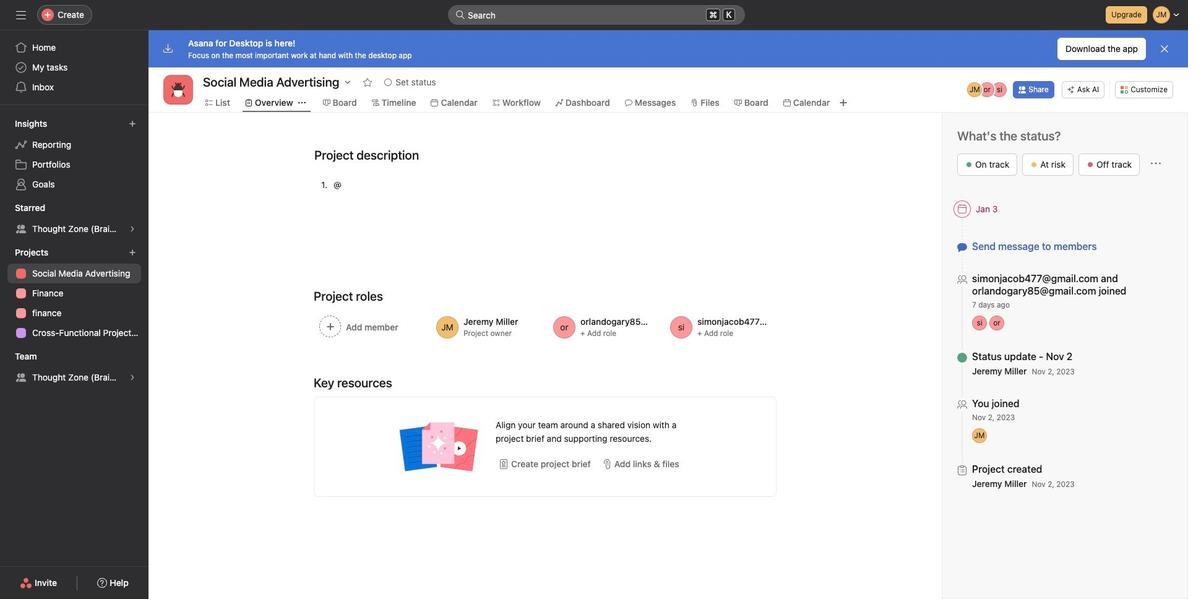 Task type: locate. For each thing, give the bounding box(es) containing it.
projects element
[[0, 241, 149, 346]]

add to starred image
[[363, 77, 373, 87]]

more actions image
[[1152, 159, 1162, 168]]

bug image
[[171, 82, 186, 97]]

see details, thought zone (brainstorm space) image inside starred element
[[129, 225, 136, 233]]

1 see details, thought zone (brainstorm space) image from the top
[[129, 225, 136, 233]]

0 vertical spatial see details, thought zone (brainstorm space) image
[[129, 225, 136, 233]]

see details, thought zone (brainstorm space) image inside teams element
[[129, 374, 136, 381]]

prominent image
[[456, 10, 466, 20]]

Project description title text field
[[307, 142, 422, 168]]

1 vertical spatial see details, thought zone (brainstorm space) image
[[129, 374, 136, 381]]

None field
[[448, 5, 746, 25]]

starred element
[[0, 197, 149, 241]]

2 see details, thought zone (brainstorm space) image from the top
[[129, 374, 136, 381]]

see details, thought zone (brainstorm space) image for teams element
[[129, 374, 136, 381]]

tab actions image
[[298, 99, 306, 107]]

hide sidebar image
[[16, 10, 26, 20]]

Search tasks, projects, and more text field
[[448, 5, 746, 25]]

new project or portfolio image
[[129, 249, 136, 256]]

new insights image
[[129, 120, 136, 128]]

see details, thought zone (brainstorm space) image
[[129, 225, 136, 233], [129, 374, 136, 381]]



Task type: describe. For each thing, give the bounding box(es) containing it.
global element
[[0, 30, 149, 105]]

insights element
[[0, 113, 149, 197]]

teams element
[[0, 346, 149, 390]]

see details, thought zone (brainstorm space) image for starred element
[[129, 225, 136, 233]]

dismiss image
[[1160, 44, 1170, 54]]



Task type: vqa. For each thing, say whether or not it's contained in the screenshot.
Dismiss image
yes



